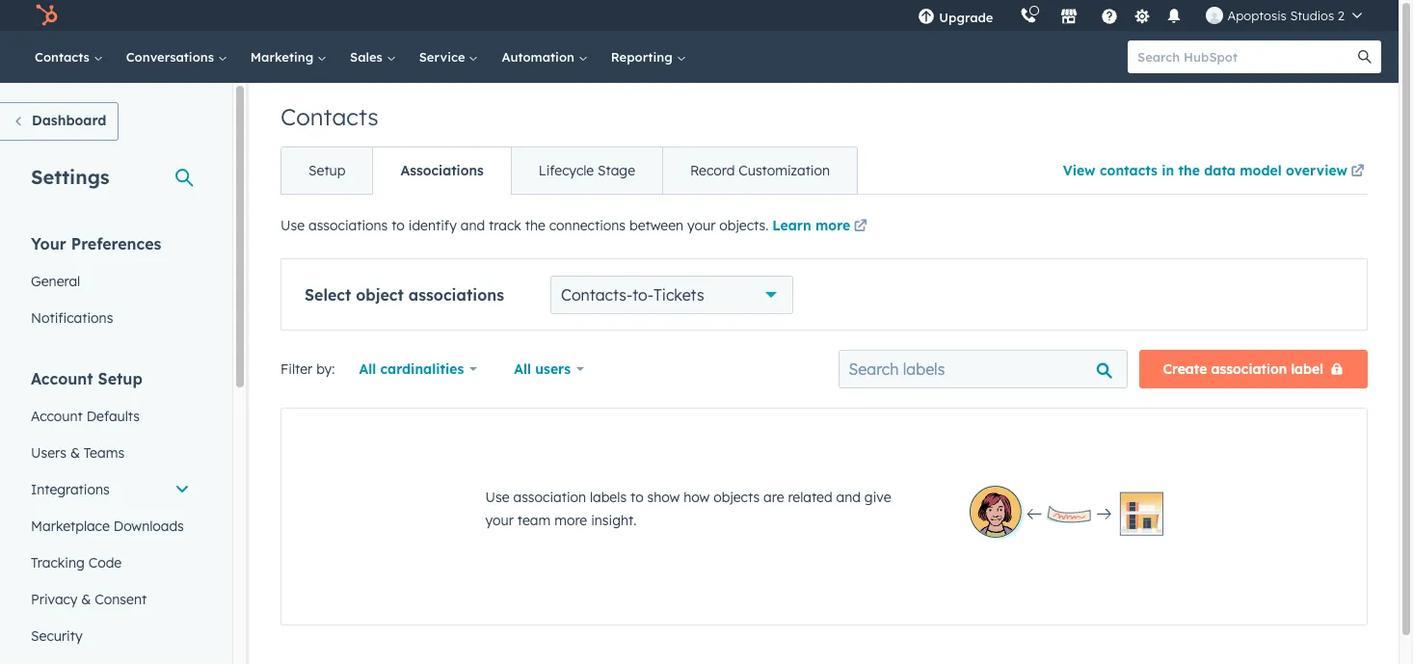 Task type: describe. For each thing, give the bounding box(es) containing it.
dashboard link
[[0, 102, 119, 141]]

2
[[1338, 8, 1345, 23]]

tickets
[[654, 285, 705, 305]]

1 vertical spatial associations
[[409, 285, 504, 305]]

users & teams
[[31, 445, 124, 462]]

your inside use association labels to show how objects are related and give your team more insight.
[[486, 512, 514, 529]]

insight.
[[591, 512, 637, 529]]

teams
[[84, 445, 124, 462]]

account for account defaults
[[31, 408, 83, 425]]

tracking code link
[[19, 545, 202, 582]]

how
[[684, 489, 710, 506]]

stage
[[598, 162, 636, 179]]

automation
[[502, 49, 578, 65]]

hubspot image
[[35, 4, 58, 27]]

upgrade
[[940, 10, 994, 25]]

navigation containing setup
[[281, 147, 858, 195]]

learn more
[[773, 217, 851, 234]]

apoptosis
[[1228, 8, 1287, 23]]

label
[[1292, 361, 1324, 378]]

apoptosis studios 2
[[1228, 8, 1345, 23]]

general link
[[19, 263, 202, 300]]

0 horizontal spatial the
[[525, 217, 546, 234]]

settings
[[31, 165, 109, 189]]

create association label
[[1164, 361, 1324, 378]]

notifications button
[[1159, 0, 1191, 31]]

service link
[[408, 31, 490, 83]]

identify
[[409, 217, 457, 234]]

0 horizontal spatial associations
[[309, 217, 388, 234]]

track
[[489, 217, 522, 234]]

objects
[[714, 489, 760, 506]]

customization
[[739, 162, 830, 179]]

notifications image
[[1166, 9, 1184, 26]]

all users
[[514, 361, 571, 378]]

associations
[[401, 162, 484, 179]]

give
[[865, 489, 892, 506]]

object
[[356, 285, 404, 305]]

2 link opens in a new window image from the top
[[1352, 165, 1365, 179]]

marketing link
[[239, 31, 339, 83]]

0 horizontal spatial contacts
[[35, 49, 93, 65]]

record customization link
[[663, 148, 857, 194]]

use association labels to show how objects are related and give your team more insight.
[[486, 489, 892, 529]]

create
[[1164, 361, 1208, 378]]

model
[[1240, 162, 1282, 179]]

general
[[31, 273, 80, 290]]

tracking
[[31, 555, 85, 572]]

your
[[31, 234, 66, 254]]

by:
[[316, 361, 335, 378]]

help image
[[1102, 9, 1119, 26]]

notifications link
[[19, 300, 202, 337]]

1 horizontal spatial the
[[1179, 162, 1201, 179]]

notifications
[[31, 310, 113, 327]]

contacts-
[[561, 285, 633, 305]]

select
[[305, 285, 351, 305]]

between
[[630, 217, 684, 234]]

all for all cardinalities
[[359, 361, 376, 378]]

view
[[1064, 162, 1096, 179]]

related
[[788, 489, 833, 506]]

& for users
[[70, 445, 80, 462]]

use for use association labels to show how objects are related and give your team more insight.
[[486, 489, 510, 506]]

marketplaces button
[[1050, 0, 1090, 31]]

security
[[31, 628, 83, 645]]

privacy & consent link
[[19, 582, 202, 618]]

apoptosis studios 2 button
[[1195, 0, 1374, 31]]

calling icon button
[[1013, 3, 1046, 28]]

service
[[419, 49, 469, 65]]

upgrade image
[[918, 9, 936, 26]]

show
[[648, 489, 680, 506]]

connections
[[549, 217, 626, 234]]

account setup
[[31, 369, 143, 389]]

view contacts in the data model overview link
[[1064, 149, 1368, 194]]

tara schultz image
[[1207, 7, 1224, 24]]

all cardinalities button
[[347, 350, 490, 389]]

marketplace downloads link
[[19, 508, 202, 545]]

reporting
[[611, 49, 677, 65]]

code
[[88, 555, 122, 572]]



Task type: vqa. For each thing, say whether or not it's contained in the screenshot.
Consent
yes



Task type: locate. For each thing, give the bounding box(es) containing it.
& right privacy
[[81, 591, 91, 609]]

0 horizontal spatial all
[[359, 361, 376, 378]]

Search HubSpot search field
[[1128, 41, 1365, 73]]

learn more link
[[773, 216, 871, 239]]

all users button
[[502, 350, 597, 389]]

1 vertical spatial to
[[631, 489, 644, 506]]

association inside the create association label button
[[1212, 361, 1288, 378]]

association
[[1212, 361, 1288, 378], [513, 489, 586, 506]]

contacts-to-tickets
[[561, 285, 705, 305]]

are
[[764, 489, 785, 506]]

1 vertical spatial the
[[525, 217, 546, 234]]

lifecycle
[[539, 162, 594, 179]]

0 vertical spatial the
[[1179, 162, 1201, 179]]

0 vertical spatial and
[[461, 217, 485, 234]]

create association label button
[[1139, 350, 1368, 389]]

1 vertical spatial more
[[555, 512, 588, 529]]

filter
[[281, 361, 313, 378]]

to left show
[[631, 489, 644, 506]]

1 horizontal spatial contacts
[[281, 102, 379, 131]]

1 link opens in a new window image from the top
[[1352, 161, 1365, 184]]

use
[[281, 217, 305, 234], [486, 489, 510, 506]]

all right by:
[[359, 361, 376, 378]]

0 vertical spatial associations
[[309, 217, 388, 234]]

1 vertical spatial account
[[31, 408, 83, 425]]

associations
[[309, 217, 388, 234], [409, 285, 504, 305]]

setup
[[309, 162, 346, 179], [98, 369, 143, 389]]

menu
[[905, 0, 1376, 31]]

1 vertical spatial setup
[[98, 369, 143, 389]]

tracking code
[[31, 555, 122, 572]]

more right team
[[555, 512, 588, 529]]

and left give at the bottom
[[837, 489, 861, 506]]

overview
[[1286, 162, 1348, 179]]

privacy & consent
[[31, 591, 147, 609]]

all for all users
[[514, 361, 531, 378]]

0 horizontal spatial use
[[281, 217, 305, 234]]

setup inside navigation
[[309, 162, 346, 179]]

0 vertical spatial &
[[70, 445, 80, 462]]

and left track
[[461, 217, 485, 234]]

account up the account defaults
[[31, 369, 93, 389]]

1 horizontal spatial &
[[81, 591, 91, 609]]

to-
[[633, 285, 654, 305]]

dashboard
[[32, 112, 106, 129]]

Search labels search field
[[839, 350, 1128, 389]]

account setup element
[[19, 368, 202, 655]]

navigation
[[281, 147, 858, 195]]

integrations
[[31, 481, 110, 499]]

0 vertical spatial more
[[816, 217, 851, 234]]

settings image
[[1134, 8, 1151, 26]]

reporting link
[[600, 31, 698, 83]]

link opens in a new window image
[[854, 216, 868, 239], [854, 220, 868, 234]]

your preferences element
[[19, 233, 202, 337]]

2 account from the top
[[31, 408, 83, 425]]

search button
[[1349, 41, 1382, 73]]

settings link
[[1131, 5, 1155, 26]]

0 vertical spatial your
[[688, 217, 716, 234]]

associations link
[[373, 148, 511, 194]]

1 horizontal spatial and
[[837, 489, 861, 506]]

0 vertical spatial account
[[31, 369, 93, 389]]

contacts-to-tickets button
[[551, 276, 794, 314]]

security link
[[19, 618, 202, 655]]

association inside use association labels to show how objects are related and give your team more insight.
[[513, 489, 586, 506]]

1 link opens in a new window image from the top
[[854, 216, 868, 239]]

0 horizontal spatial and
[[461, 217, 485, 234]]

to inside use association labels to show how objects are related and give your team more insight.
[[631, 489, 644, 506]]

1 all from the left
[[359, 361, 376, 378]]

and inside use association labels to show how objects are related and give your team more insight.
[[837, 489, 861, 506]]

users & teams link
[[19, 435, 202, 472]]

1 horizontal spatial all
[[514, 361, 531, 378]]

1 horizontal spatial to
[[631, 489, 644, 506]]

marketplace
[[31, 518, 110, 535]]

conversations link
[[114, 31, 239, 83]]

2 all from the left
[[514, 361, 531, 378]]

1 horizontal spatial more
[[816, 217, 851, 234]]

more
[[816, 217, 851, 234], [555, 512, 588, 529]]

select object associations
[[305, 285, 504, 305]]

contacts
[[35, 49, 93, 65], [281, 102, 379, 131]]

0 horizontal spatial setup
[[98, 369, 143, 389]]

record
[[691, 162, 735, 179]]

account for account setup
[[31, 369, 93, 389]]

and
[[461, 217, 485, 234], [837, 489, 861, 506]]

link opens in a new window image
[[1352, 161, 1365, 184], [1352, 165, 1365, 179]]

association left label
[[1212, 361, 1288, 378]]

labels
[[590, 489, 627, 506]]

the right in
[[1179, 162, 1201, 179]]

1 horizontal spatial your
[[688, 217, 716, 234]]

downloads
[[114, 518, 184, 535]]

& right users
[[70, 445, 80, 462]]

associations down setup link on the left of the page
[[309, 217, 388, 234]]

all cardinalities
[[359, 361, 464, 378]]

1 horizontal spatial association
[[1212, 361, 1288, 378]]

use inside use association labels to show how objects are related and give your team more insight.
[[486, 489, 510, 506]]

2 link opens in a new window image from the top
[[854, 220, 868, 234]]

0 horizontal spatial &
[[70, 445, 80, 462]]

0 vertical spatial setup
[[309, 162, 346, 179]]

1 vertical spatial contacts
[[281, 102, 379, 131]]

cardinalities
[[380, 361, 464, 378]]

1 vertical spatial and
[[837, 489, 861, 506]]

team
[[518, 512, 551, 529]]

more inside learn more link
[[816, 217, 851, 234]]

contacts down hubspot link
[[35, 49, 93, 65]]

lifecycle stage link
[[511, 148, 663, 194]]

search image
[[1359, 50, 1372, 64]]

help button
[[1094, 0, 1127, 31]]

learn
[[773, 217, 812, 234]]

more inside use association labels to show how objects are related and give your team more insight.
[[555, 512, 588, 529]]

link opens in a new window image inside learn more link
[[854, 220, 868, 234]]

association up team
[[513, 489, 586, 506]]

association for label
[[1212, 361, 1288, 378]]

view contacts in the data model overview
[[1064, 162, 1348, 179]]

sales
[[350, 49, 386, 65]]

1 vertical spatial association
[[513, 489, 586, 506]]

1 horizontal spatial setup
[[309, 162, 346, 179]]

automation link
[[490, 31, 600, 83]]

menu item
[[1007, 0, 1011, 31]]

account
[[31, 369, 93, 389], [31, 408, 83, 425]]

all
[[359, 361, 376, 378], [514, 361, 531, 378]]

objects.
[[720, 217, 769, 234]]

associations down identify
[[409, 285, 504, 305]]

more right the learn
[[816, 217, 851, 234]]

filter by:
[[281, 361, 335, 378]]

1 vertical spatial &
[[81, 591, 91, 609]]

1 horizontal spatial associations
[[409, 285, 504, 305]]

the right track
[[525, 217, 546, 234]]

1 account from the top
[[31, 369, 93, 389]]

1 vertical spatial use
[[486, 489, 510, 506]]

0 vertical spatial use
[[281, 217, 305, 234]]

marketplace downloads
[[31, 518, 184, 535]]

0 horizontal spatial more
[[555, 512, 588, 529]]

marketplaces image
[[1061, 9, 1079, 26]]

0 horizontal spatial to
[[392, 217, 405, 234]]

use for use associations to identify and track the connections between your objects.
[[281, 217, 305, 234]]

account up users
[[31, 408, 83, 425]]

0 vertical spatial to
[[392, 217, 405, 234]]

users
[[31, 445, 67, 462]]

account defaults
[[31, 408, 140, 425]]

your left team
[[486, 512, 514, 529]]

& for privacy
[[81, 591, 91, 609]]

users
[[535, 361, 571, 378]]

use associations to identify and track the connections between your objects.
[[281, 217, 773, 234]]

contacts link
[[23, 31, 114, 83]]

your left objects.
[[688, 217, 716, 234]]

1 vertical spatial your
[[486, 512, 514, 529]]

0 vertical spatial association
[[1212, 361, 1288, 378]]

preferences
[[71, 234, 161, 254]]

conversations
[[126, 49, 218, 65]]

to left identify
[[392, 217, 405, 234]]

account defaults link
[[19, 398, 202, 435]]

record customization
[[691, 162, 830, 179]]

0 vertical spatial contacts
[[35, 49, 93, 65]]

0 horizontal spatial your
[[486, 512, 514, 529]]

integrations button
[[19, 472, 202, 508]]

lifecycle stage
[[539, 162, 636, 179]]

1 horizontal spatial use
[[486, 489, 510, 506]]

defaults
[[86, 408, 140, 425]]

contacts
[[1100, 162, 1158, 179]]

all left 'users'
[[514, 361, 531, 378]]

menu containing apoptosis studios 2
[[905, 0, 1376, 31]]

0 horizontal spatial association
[[513, 489, 586, 506]]

calling icon image
[[1021, 8, 1038, 25]]

contacts up setup link on the left of the page
[[281, 102, 379, 131]]

setup link
[[282, 148, 373, 194]]

& inside "link"
[[81, 591, 91, 609]]

consent
[[95, 591, 147, 609]]

association for labels
[[513, 489, 586, 506]]



